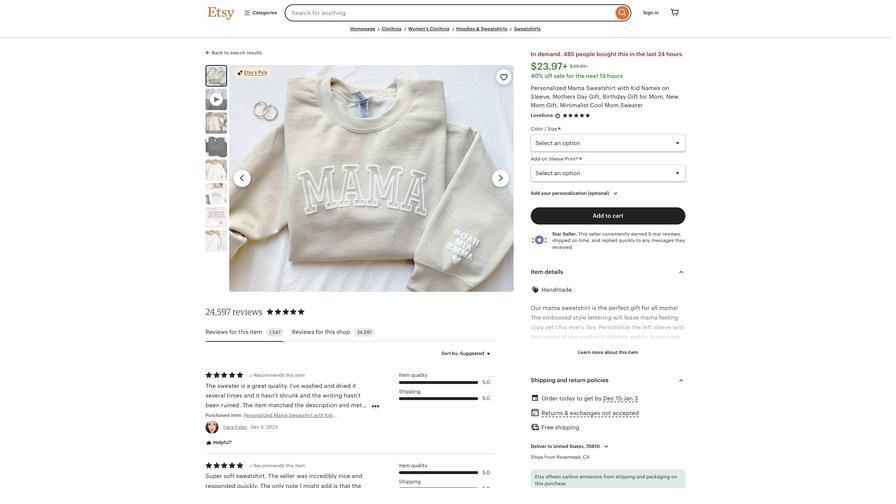 Task type: vqa. For each thing, say whether or not it's contained in the screenshot.
LiliDiPrima
no



Task type: describe. For each thing, give the bounding box(es) containing it.
and inside this seller consistently earned 5-star reviews, shipped on time, and replied quickly to any messages they received.
[[592, 238, 600, 244]]

to inside this seller consistently earned 5-star reviews, shipped on time, and replied quickly to any messages they received.
[[636, 238, 641, 244]]

times
[[227, 393, 242, 400]]

states,
[[569, 444, 585, 450]]

1 horizontal spatial mama
[[641, 315, 658, 322]]

reviews for reviews for this item
[[206, 329, 228, 336]]

personalized mama sweatshirt with kid names on sleeve mothers image 5 image
[[206, 183, 227, 205]]

d
[[554, 373, 558, 380]]

quality.
[[268, 383, 288, 390]]

and inside super soft sweatshirt. the seller was incredibly nice and responded quickly.  the only note i might add is that th
[[352, 474, 362, 481]]

2 recommends this item from the top
[[254, 464, 305, 469]]

hoodies & sweatshirts
[[456, 26, 508, 32]]

unisex
[[534, 403, 553, 409]]

tiara folan dec 5, 2023
[[223, 425, 278, 431]]

more inside dropdown button
[[592, 350, 604, 356]]

1 • from the top
[[531, 393, 533, 400]]

this inside dropdown button
[[619, 350, 627, 356]]

1 horizontal spatial e
[[553, 480, 557, 487]]

0 vertical spatial dry
[[661, 422, 670, 429]]

name
[[311, 422, 326, 429]]

low
[[672, 422, 682, 429]]

0 horizontal spatial sweater
[[217, 383, 239, 390]]

$39.95+
[[570, 64, 588, 69]]

by
[[595, 396, 602, 403]]

inside
[[590, 432, 607, 439]]

to right the back
[[224, 50, 229, 56]]

5.0 for super soft sweatshirt. the seller was incredibly nice and responded quickly.  the only note i might add is that th
[[483, 471, 490, 476]]

xl,
[[597, 403, 606, 409]]

3 p from the left
[[616, 480, 619, 487]]

received.
[[552, 245, 573, 250]]

sweatshirt
[[586, 85, 616, 92]]

all
[[651, 305, 658, 312]]

1 sweatshirts from the left
[[481, 26, 508, 32]]

on inside this seller consistently earned 5-star reviews, shipped on time, and replied quickly to any messages they received.
[[572, 238, 578, 244]]

on left sleeve
[[542, 157, 548, 162]]

l
[[578, 373, 581, 380]]

the left last
[[636, 51, 645, 58]]

quickly.
[[237, 483, 259, 489]]

reviews
[[233, 307, 263, 318]]

and down washed
[[300, 393, 311, 400]]

2 • from the top
[[531, 403, 533, 409]]

shipping inside etsy offsets carbon emissions from shipping and packaging on this purchase.
[[616, 475, 635, 480]]

in inside button
[[655, 10, 659, 15]]

it right dried
[[352, 383, 356, 390]]

even
[[560, 344, 573, 351]]

the up the only
[[268, 474, 278, 481]]

this down reviews
[[239, 329, 249, 336]]

the down shrunk
[[295, 403, 304, 409]]

add-
[[531, 157, 542, 162]]

2 sweatshirts from the left
[[514, 26, 541, 32]]

color
[[531, 126, 543, 132]]

dry.
[[561, 432, 572, 439]]

• crewneck sweater, 50% cotton, 50% polyester • unisex sizing: s, m, l, xl, 2xl
[[531, 393, 665, 409]]

any
[[642, 238, 650, 244]]

seller.
[[563, 232, 577, 237]]

0 horizontal spatial gift,
[[546, 102, 559, 109]]

banner containing categories
[[195, 0, 696, 26]]

add for add to cart
[[593, 213, 604, 220]]

packaging
[[646, 475, 670, 480]]

0 horizontal spatial personalized mama sweatshirt with kid names on sleeve mothers image 1 image
[[206, 66, 226, 86]]

mom,
[[649, 94, 665, 100]]

note
[[286, 483, 298, 489]]

1 horizontal spatial personalized mama sweatshirt with kid names on sleeve mothers image 1 image
[[229, 65, 514, 293]]

not inside button
[[602, 411, 611, 417]]

this right bought
[[618, 51, 628, 58]]

& for exchanges
[[565, 411, 569, 417]]

0 horizontal spatial my
[[206, 412, 214, 419]]

nice
[[338, 474, 350, 481]]

women's clothing link
[[408, 26, 450, 32]]

next
[[586, 73, 598, 80]]

for inside our mama sweatshirt is the perfect gift for all moms! the embossed style lettering will leave mama feeling cozy yet chic every day. personalize the left sleeve with the names of the mother's children and/or loved ones to make it even more special.
[[642, 305, 650, 312]]

super soft sweatshirt. the seller was incredibly nice and responded quickly.  the only note i might add is that th
[[206, 474, 364, 489]]

2 horizontal spatial e
[[560, 373, 563, 380]]

item quality for super soft sweatshirt. the seller was incredibly nice and responded quickly.  the only note i might add is that th
[[399, 463, 427, 469]]

offsets
[[546, 475, 561, 480]]

today
[[560, 396, 575, 403]]

etsy offsets carbon emissions from shipping and packaging on this purchase.
[[535, 475, 677, 487]]

tumble
[[639, 422, 660, 429]]

the up description
[[312, 393, 321, 400]]

to inside care instructions: machine wash cold. tumble dry low or hang to dry. wash inside out. do not iron or dry clean.
[[554, 432, 560, 439]]

more inside our mama sweatshirt is the perfect gift for all moms! the embossed style lettering will leave mama feeling cozy yet chic every day. personalize the left sleeve with the names of the mother's children and/or loved ones to make it even more special.
[[575, 344, 589, 351]]

helpful?
[[212, 441, 232, 446]]

clean.
[[531, 441, 548, 448]]

names
[[542, 334, 560, 341]]

m
[[544, 373, 549, 380]]

personalized mama sweatshirt with kid names on sleeve mothers image 6 image
[[206, 207, 227, 228]]

l,
[[590, 403, 595, 409]]

for inside personalized mama sweatshirt with kid names on sleeve, mothers day gift, birthday gift for mom, new mom gift, minimalist cool mom sweater
[[640, 94, 648, 100]]

exchanges
[[570, 411, 600, 417]]

policies
[[587, 378, 609, 384]]

personalized mama sweatshirt with kid names on sleeve mothers image 4 image
[[206, 160, 227, 181]]

0 horizontal spatial love
[[257, 422, 268, 429]]

polyester
[[639, 393, 665, 400]]

is inside the sweater is a great quality. i've washed and dried it several times and it hasn't shrunk and the writing hasn't been ruined. the item matched the description and met my expectations. i really love this sweater and wear it often. i especially love my daughter's name printed on the sleeve.
[[241, 383, 245, 390]]

24,597 for 24,597
[[357, 330, 372, 336]]

loved
[[650, 334, 665, 341]]

in
[[531, 51, 536, 58]]

0 vertical spatial dec
[[603, 396, 614, 403]]

1 recommends this item from the top
[[254, 373, 305, 379]]

care instructions: machine wash cold. tumble dry low or hang to dry. wash inside out. do not iron or dry clean.
[[531, 422, 682, 448]]

item up 'was'
[[295, 464, 305, 469]]

sale
[[554, 73, 565, 80]]

this up super soft sweatshirt. the seller was incredibly nice and responded quickly.  the only note i might add is that th
[[286, 464, 294, 469]]

item left 1,547
[[250, 329, 262, 336]]

with inside personalized mama sweatshirt with kid names on sleeve, mothers day gift, birthday gift for mom, new mom gift, minimalist cool mom sweater
[[617, 85, 629, 92]]

and up wear
[[339, 403, 349, 409]]

1 vertical spatial dec
[[251, 425, 260, 431]]

the up and/or
[[632, 325, 641, 331]]

not inside care instructions: machine wash cold. tumble dry low or hang to dry. wash inside out. do not iron or dry clean.
[[630, 432, 639, 439]]

0 horizontal spatial in
[[630, 51, 635, 58]]

item:
[[231, 413, 243, 419]]

and inside dropdown button
[[557, 378, 567, 384]]

on inside personalized mama sweatshirt with kid names on sleeve, mothers day gift, birthday gift for mom, new mom gift, minimalist cool mom sweater
[[662, 85, 669, 92]]

sleeve
[[549, 157, 564, 162]]

1 clothing from the left
[[382, 26, 402, 32]]

s right the l
[[583, 373, 587, 380]]

m,
[[582, 403, 589, 409]]

2 horizontal spatial &
[[587, 480, 592, 487]]

ships
[[531, 455, 543, 461]]

purchased
[[206, 413, 230, 419]]

for left shop
[[316, 329, 324, 336]]

matched
[[268, 403, 293, 409]]

chic
[[556, 325, 568, 331]]

& for sweatshirts
[[476, 26, 480, 32]]

mama
[[568, 85, 585, 92]]

the down $39.95+
[[576, 73, 585, 80]]

24
[[658, 51, 665, 58]]

tab list containing reviews for this item
[[206, 324, 496, 342]]

results
[[247, 50, 262, 56]]

sign
[[643, 10, 654, 15]]

order
[[542, 396, 558, 403]]

the up lettering
[[598, 305, 607, 312]]

o
[[541, 480, 546, 487]]

0 horizontal spatial ∙
[[551, 373, 552, 380]]

deliver to united states, 70810
[[531, 444, 600, 450]]

this up the "i've" on the bottom left of page
[[286, 373, 294, 379]]

and down description
[[323, 412, 334, 419]]

1 hasn't from the left
[[261, 393, 278, 400]]

care
[[531, 422, 544, 429]]

this inside the sweater is a great quality. i've washed and dried it several times and it hasn't shrunk and the writing hasn't been ruined. the item matched the description and met my expectations. i really love this sweater and wear it often. i especially love my daughter's name printed on the sleeve.
[[288, 412, 298, 419]]

messages
[[652, 238, 674, 244]]

dec 15-jan 3 button
[[603, 394, 638, 405]]

13
[[600, 73, 606, 80]]

reviews for this item
[[206, 329, 262, 336]]

star seller.
[[552, 232, 577, 237]]

return
[[569, 378, 586, 384]]

the down the met
[[359, 422, 368, 429]]

shipping for purchased item:
[[399, 389, 421, 395]]

order today to get by dec 15-jan 3
[[542, 396, 638, 403]]

sign in
[[643, 10, 659, 15]]

sort
[[442, 351, 451, 357]]

and up writing
[[324, 383, 335, 390]]

item inside item details dropdown button
[[531, 269, 543, 276]]

the up several
[[206, 383, 216, 390]]

Search for anything text field
[[285, 4, 614, 21]]

often.
[[206, 422, 222, 429]]

free
[[542, 425, 554, 432]]

star
[[552, 232, 562, 237]]

several
[[206, 393, 225, 400]]

2 n from the left
[[624, 480, 628, 487]]

1 50% from the left
[[590, 393, 602, 400]]

super
[[206, 474, 222, 481]]

sort by: suggested button
[[436, 347, 498, 362]]

and down a
[[244, 393, 254, 400]]

reviews,
[[663, 232, 681, 237]]

item for super soft sweatshirt. the seller was incredibly nice and responded quickly.  the only note i might add is that th
[[399, 463, 410, 469]]

s,
[[575, 403, 580, 409]]

0 horizontal spatial e
[[539, 373, 542, 380]]

for down 24,597 reviews
[[229, 329, 237, 336]]

learn more about this item button
[[573, 347, 644, 360]]

1 horizontal spatial love
[[275, 412, 287, 419]]

item inside dropdown button
[[628, 350, 638, 356]]



Task type: locate. For each thing, give the bounding box(es) containing it.
etsy's
[[244, 70, 257, 75]]

add left cart
[[593, 213, 604, 220]]

seller right this
[[589, 232, 601, 237]]

1 horizontal spatial g
[[630, 480, 635, 487]]

1 horizontal spatial hasn't
[[344, 393, 361, 400]]

h
[[602, 480, 606, 487]]

2 50% from the left
[[625, 393, 637, 400]]

1 vertical spatial recommends
[[254, 464, 284, 469]]

seller inside this seller consistently earned 5-star reviews, shipped on time, and replied quickly to any messages they received.
[[589, 232, 601, 237]]

2 quality from the top
[[411, 463, 427, 469]]

item inside the sweater is a great quality. i've washed and dried it several times and it hasn't shrunk and the writing hasn't been ruined. the item matched the description and met my expectations. i really love this sweater and wear it often. i especially love my daughter's name printed on the sleeve.
[[254, 403, 267, 409]]

more down the mother's
[[575, 344, 589, 351]]

mama up left
[[641, 315, 658, 322]]

add inside dropdown button
[[531, 191, 540, 196]]

the inside our mama sweatshirt is the perfect gift for all moms! the embossed style lettering will leave mama feeling cozy yet chic every day. personalize the left sleeve with the names of the mother's children and/or loved ones to make it even more special.
[[531, 315, 541, 322]]

0 horizontal spatial g
[[578, 480, 583, 487]]

every
[[569, 325, 584, 331]]

gift, up star_seller icon at the top right of page
[[546, 102, 559, 109]]

quality for super soft sweatshirt. the seller was incredibly nice and responded quickly.  the only note i might add is that th
[[411, 463, 427, 469]]

1 vertical spatial quality
[[411, 463, 427, 469]]

leave
[[624, 315, 639, 322]]

to down earned
[[636, 238, 641, 244]]

2 clothing from the left
[[430, 26, 450, 32]]

recommends this item up quality.
[[254, 373, 305, 379]]

do
[[621, 432, 628, 439]]

1 p from the left
[[531, 480, 534, 487]]

hasn't up the met
[[344, 393, 361, 400]]

cozy
[[531, 325, 544, 331]]

mom down "birthday"
[[605, 102, 619, 109]]

item
[[250, 329, 262, 336], [628, 350, 638, 356], [295, 373, 305, 379], [254, 403, 267, 409], [295, 464, 305, 469]]

1 horizontal spatial t
[[564, 373, 568, 380]]

add
[[321, 483, 332, 489]]

search
[[230, 50, 245, 56]]

0 vertical spatial 5.0
[[483, 380, 490, 386]]

lovesuna
[[531, 113, 553, 118]]

1 vertical spatial 24,597
[[357, 330, 372, 336]]

sweatshirts
[[481, 26, 508, 32], [514, 26, 541, 32]]

reviews for reviews for this shop
[[292, 329, 314, 336]]

to left dry.
[[554, 432, 560, 439]]

replied
[[602, 238, 618, 244]]

etsy
[[535, 475, 545, 480]]

cool
[[590, 102, 603, 109]]

0 horizontal spatial 24,597
[[206, 307, 231, 318]]

add inside button
[[593, 213, 604, 220]]

sweatshirts right hoodies in the right top of the page
[[481, 26, 508, 32]]

0 vertical spatial shipping
[[555, 425, 580, 432]]

our
[[531, 305, 541, 312]]

2 p from the left
[[611, 480, 614, 487]]

and inside etsy offsets carbon emissions from shipping and packaging on this purchase.
[[637, 475, 645, 480]]

and left a
[[557, 378, 567, 384]]

s down the offsets in the right bottom of the page
[[558, 480, 562, 487]]

40% off sale for the next 13 hours
[[531, 73, 623, 80]]

this right about
[[619, 350, 627, 356]]

back to search results
[[212, 50, 262, 56]]

mom down sleeve, at top
[[531, 102, 545, 109]]

seller up 'note'
[[280, 474, 295, 481]]

485
[[564, 51, 574, 58]]

1 5.0 from the top
[[483, 380, 490, 386]]

or down the "care"
[[531, 432, 537, 439]]

add left 'your'
[[531, 191, 540, 196]]

0 horizontal spatial is
[[241, 383, 245, 390]]

sweater up the times at the bottom left
[[217, 383, 239, 390]]

tiara
[[223, 425, 234, 431]]

g down "carbon"
[[578, 480, 583, 487]]

birthday
[[603, 94, 626, 100]]

2023
[[266, 425, 278, 431]]

for left the all
[[642, 305, 650, 312]]

1 vertical spatial sweater
[[300, 412, 322, 419]]

lovesuna link
[[531, 113, 553, 118]]

0 vertical spatial not
[[602, 411, 611, 417]]

1 reviews from the left
[[206, 329, 228, 336]]

personalized mama sweatshirt with kid names on sleeve mothers image 3 image
[[206, 136, 227, 158]]

mothers
[[553, 94, 576, 100]]

for right 'sale'
[[566, 73, 574, 80]]

& right hoodies in the right top of the page
[[476, 26, 480, 32]]

n right h in the bottom right of the page
[[624, 480, 628, 487]]

is left a
[[241, 383, 245, 390]]

0 vertical spatial in
[[655, 10, 659, 15]]

to inside dropdown button
[[548, 444, 552, 450]]

item down and/or
[[628, 350, 638, 356]]

2 reviews from the left
[[292, 329, 314, 336]]

and/or
[[630, 334, 648, 341]]

dry right iron
[[661, 432, 670, 439]]

0 horizontal spatial n
[[572, 480, 577, 487]]

1 horizontal spatial p
[[611, 480, 614, 487]]

kid
[[631, 85, 640, 92]]

to
[[224, 50, 229, 56], [606, 213, 611, 220], [636, 238, 641, 244], [531, 344, 537, 351], [577, 396, 583, 403], [554, 432, 560, 439], [548, 444, 552, 450]]

to left 'make'
[[531, 344, 537, 351]]

1 horizontal spatial my
[[270, 422, 278, 429]]

2 or from the left
[[653, 432, 659, 439]]

1 vertical spatial not
[[630, 432, 639, 439]]

feeling
[[659, 315, 678, 322]]

suggested
[[460, 351, 484, 357]]

24,597 right shop
[[357, 330, 372, 336]]

0 horizontal spatial mom
[[531, 102, 545, 109]]

personalized mama sweatshirt with kid names on sleeve mothers image 1 image
[[229, 65, 514, 293], [206, 66, 226, 86]]

more right learn
[[592, 350, 604, 356]]

item up the "i've" on the bottom left of page
[[295, 373, 305, 379]]

2 hasn't from the left
[[344, 393, 361, 400]]

and left packaging
[[637, 475, 645, 480]]

1 vertical spatial &
[[565, 411, 569, 417]]

and right time,
[[592, 238, 600, 244]]

1 recommends from the top
[[254, 373, 284, 379]]

1 vertical spatial from
[[604, 475, 614, 480]]

1 g from the left
[[578, 480, 583, 487]]

1,547
[[269, 330, 281, 336]]

$23.97+
[[531, 61, 568, 72]]

1 vertical spatial shipping
[[616, 475, 635, 480]]

etsy's pick
[[244, 70, 268, 75]]

15-
[[616, 396, 624, 403]]

details
[[545, 269, 563, 276]]

5.0 for purchased item:
[[483, 380, 490, 386]]

0 horizontal spatial 50%
[[590, 393, 602, 400]]

or right iron
[[653, 432, 659, 439]]

shipping inside dropdown button
[[531, 378, 556, 384]]

24,597 up 'reviews for this item'
[[206, 307, 231, 318]]

1 vertical spatial mama
[[641, 315, 658, 322]]

0 vertical spatial add
[[531, 191, 540, 196]]

mom
[[531, 102, 545, 109], [605, 102, 619, 109]]

1 horizontal spatial &
[[565, 411, 569, 417]]

recommends up quality.
[[254, 373, 284, 379]]

recommends
[[254, 373, 284, 379], [254, 464, 284, 469]]

e right the c
[[553, 480, 557, 487]]

will
[[613, 315, 623, 322]]

item up really
[[254, 403, 267, 409]]

p
[[531, 480, 534, 487], [611, 480, 614, 487], [616, 480, 619, 487]]

1 vertical spatial in
[[630, 51, 635, 58]]

it inside our mama sweatshirt is the perfect gift for all moms! the embossed style lettering will leave mama feeling cozy yet chic every day. personalize the left sleeve with the names of the mother's children and/or loved ones to make it even more special.
[[555, 344, 558, 351]]

0 vertical spatial mama
[[543, 305, 560, 312]]

a
[[569, 373, 573, 380]]

purchased item:
[[206, 413, 244, 419]]

for
[[566, 73, 574, 80], [640, 94, 648, 100], [642, 305, 650, 312], [229, 329, 237, 336], [316, 329, 324, 336]]

0 vertical spatial &
[[476, 26, 480, 32]]

e left m
[[539, 373, 542, 380]]

0 horizontal spatial add
[[531, 191, 540, 196]]

0 horizontal spatial t
[[534, 373, 538, 380]]

add your personalization (optional) button
[[526, 186, 626, 201]]

1 mom from the left
[[531, 102, 545, 109]]

2 g from the left
[[630, 480, 635, 487]]

2 t from the left
[[564, 373, 568, 380]]

tab list
[[206, 324, 496, 342]]

ships from rosemead, ca
[[531, 455, 590, 461]]

2 horizontal spatial is
[[592, 305, 597, 312]]

1 n from the left
[[572, 480, 577, 487]]

clothing left women's
[[382, 26, 402, 32]]

1 vertical spatial add
[[593, 213, 604, 220]]

1 vertical spatial shipping
[[399, 389, 421, 395]]

is right add
[[333, 483, 338, 489]]

my right "5," in the bottom left of the page
[[270, 422, 278, 429]]

0 vertical spatial 24,597
[[206, 307, 231, 318]]

1 quality from the top
[[411, 373, 427, 379]]

dec left "5," in the bottom left of the page
[[251, 425, 260, 431]]

50% right "15-" at the bottom of page
[[625, 393, 637, 400]]

mama up embossed
[[543, 305, 560, 312]]

to left cart
[[606, 213, 611, 220]]

this down etsy
[[535, 482, 543, 487]]

g right h in the bottom right of the page
[[630, 480, 635, 487]]

s left h in the bottom right of the page
[[596, 480, 600, 487]]

personalized mama sweatshirt with kid names on sleeve mothers image 7 image
[[206, 231, 227, 252]]

None search field
[[285, 4, 632, 21]]

shipped
[[552, 238, 571, 244]]

this left shop
[[325, 329, 335, 336]]

shipping for super soft sweatshirt. the seller was incredibly nice and responded quickly.  the only note i might add is that th
[[399, 480, 421, 486]]

they
[[675, 238, 685, 244]]

24,597 for 24,597 reviews
[[206, 307, 231, 318]]

personalization
[[552, 191, 587, 196]]

1 horizontal spatial 50%
[[625, 393, 637, 400]]

0 vertical spatial item
[[531, 269, 543, 276]]

0 horizontal spatial not
[[602, 411, 611, 417]]

on right packaging
[[671, 475, 677, 480]]

the up expectations.
[[243, 403, 253, 409]]

new
[[666, 94, 679, 100]]

1 vertical spatial item quality
[[399, 463, 427, 469]]

e
[[539, 373, 542, 380], [560, 373, 563, 380], [553, 480, 557, 487]]

folan
[[235, 425, 247, 431]]

to left get
[[577, 396, 583, 403]]

1 horizontal spatial shipping
[[616, 475, 635, 480]]

0 horizontal spatial clothing
[[382, 26, 402, 32]]

shipping left packaging
[[616, 475, 635, 480]]

reviews
[[206, 329, 228, 336], [292, 329, 314, 336]]

1 or from the left
[[531, 432, 537, 439]]

shipping
[[531, 378, 556, 384], [399, 389, 421, 395], [399, 480, 421, 486]]

this seller consistently earned 5-star reviews, shipped on time, and replied quickly to any messages they received.
[[552, 232, 685, 250]]

personalized mama sweatshirt with kid names on sleeve mothers image 2 image
[[206, 112, 227, 134]]

it down great
[[256, 393, 260, 400]]

1 vertical spatial my
[[270, 422, 278, 429]]

on down the seller.
[[572, 238, 578, 244]]

• left 'crewneck'
[[531, 393, 533, 400]]

0 vertical spatial seller
[[589, 232, 601, 237]]

dry left low on the right of the page
[[661, 422, 670, 429]]

1 horizontal spatial mom
[[605, 102, 619, 109]]

iron
[[641, 432, 652, 439]]

1 vertical spatial is
[[241, 383, 245, 390]]

add your personalization (optional)
[[531, 191, 609, 196]]

1 horizontal spatial add
[[593, 213, 604, 220]]

the down 'cozy'
[[531, 334, 540, 341]]

0 vertical spatial is
[[592, 305, 597, 312]]

jan
[[624, 396, 633, 403]]

1 vertical spatial recommends this item
[[254, 464, 305, 469]]

not down xl,
[[602, 411, 611, 417]]

1 vertical spatial 5.0
[[483, 396, 490, 402]]

clothing link
[[382, 26, 402, 32]]

1 t from the left
[[534, 373, 538, 380]]

sizing:
[[555, 403, 573, 409]]

t left a
[[564, 373, 568, 380]]

back
[[212, 50, 223, 56]]

0 vertical spatial shipping
[[531, 378, 556, 384]]

more
[[575, 344, 589, 351], [592, 350, 604, 356]]

e right d
[[560, 373, 563, 380]]

the left the only
[[260, 483, 271, 489]]

this up daughter's
[[288, 412, 298, 419]]

r
[[536, 480, 540, 487]]

daughter's
[[280, 422, 309, 429]]

in right sign at right
[[655, 10, 659, 15]]

0 vertical spatial my
[[206, 412, 214, 419]]

2 vertical spatial is
[[333, 483, 338, 489]]

s down "carbon"
[[564, 480, 567, 487]]

soft
[[224, 474, 235, 481]]

1 horizontal spatial 24,597
[[357, 330, 372, 336]]

especially
[[227, 422, 255, 429]]

reviews right 1,547
[[292, 329, 314, 336]]

perfect
[[609, 305, 629, 312]]

seller inside super soft sweatshirt. the seller was incredibly nice and responded quickly.  the only note i might add is that th
[[280, 474, 295, 481]]

is up lettering
[[592, 305, 597, 312]]

1 horizontal spatial seller
[[589, 232, 601, 237]]

& down sizing:
[[565, 411, 569, 417]]

quality for purchased item:
[[411, 373, 427, 379]]

children
[[606, 334, 628, 341]]

0 horizontal spatial dec
[[251, 425, 260, 431]]

2 item quality from the top
[[399, 463, 427, 469]]

2 vertical spatial shipping
[[399, 480, 421, 486]]

1 vertical spatial dry
[[661, 432, 670, 439]]

add for add your personalization (optional)
[[531, 191, 540, 196]]

to left united
[[548, 444, 552, 450]]

1 vertical spatial •
[[531, 403, 533, 409]]

in left last
[[630, 51, 635, 58]]

great
[[252, 383, 267, 390]]

0 horizontal spatial from
[[545, 455, 555, 461]]

shipping
[[555, 425, 580, 432], [616, 475, 635, 480]]

2 mom from the left
[[605, 102, 619, 109]]

i t e m ∙ d e t a i l s
[[531, 373, 587, 380]]

is inside our mama sweatshirt is the perfect gift for all moms! the embossed style lettering will leave mama feeling cozy yet chic every day. personalize the left sleeve with the names of the mother's children and/or loved ones to make it even more special.
[[592, 305, 597, 312]]

1 horizontal spatial reviews
[[292, 329, 314, 336]]

sleeve,
[[531, 94, 551, 100]]

0 horizontal spatial mama
[[543, 305, 560, 312]]

this inside etsy offsets carbon emissions from shipping and packaging on this purchase.
[[535, 482, 543, 487]]

n
[[572, 480, 577, 487], [624, 480, 628, 487]]

earned
[[631, 232, 647, 237]]

gift, up cool
[[589, 94, 601, 100]]

1 horizontal spatial ∙
[[584, 480, 586, 487]]

on inside the sweater is a great quality. i've washed and dried it several times and it hasn't shrunk and the writing hasn't been ruined. the item matched the description and met my expectations. i really love this sweater and wear it often. i especially love my daughter's name printed on the sleeve.
[[350, 422, 357, 429]]

1 horizontal spatial gift,
[[589, 94, 601, 100]]

$23.97+ $39.95+
[[531, 61, 588, 72]]

1 item quality from the top
[[399, 373, 427, 379]]

to inside button
[[606, 213, 611, 220]]

0 vertical spatial with
[[617, 85, 629, 92]]

returns & exchanges not accepted
[[542, 411, 639, 417]]

1 vertical spatial love
[[257, 422, 268, 429]]

n down "carbon"
[[572, 480, 577, 487]]

from inside etsy offsets carbon emissions from shipping and packaging on this purchase.
[[604, 475, 614, 480]]

3 5.0 from the top
[[483, 471, 490, 476]]

sweatshirts up in
[[514, 26, 541, 32]]

love down matched
[[275, 412, 287, 419]]

on up "new"
[[662, 85, 669, 92]]

style
[[573, 315, 586, 322]]

met
[[351, 403, 362, 409]]

responded
[[206, 483, 236, 489]]

0 vertical spatial gift,
[[589, 94, 601, 100]]

clothing down search for anything text field
[[430, 26, 450, 32]]

recommends up sweatshirt. on the left of page
[[254, 464, 284, 469]]

0 vertical spatial item quality
[[399, 373, 427, 379]]

is inside super soft sweatshirt. the seller was incredibly nice and responded quickly.  the only note i might add is that th
[[333, 483, 338, 489]]

1 vertical spatial seller
[[280, 474, 295, 481]]

personalized
[[531, 85, 566, 92]]

0 vertical spatial sweater
[[217, 383, 239, 390]]

& inside button
[[565, 411, 569, 417]]

2 5.0 from the top
[[483, 396, 490, 402]]

love down really
[[257, 422, 268, 429]]

item for purchased item:
[[399, 373, 410, 379]]

to inside our mama sweatshirt is the perfect gift for all moms! the embossed style lettering will leave mama feeling cozy yet chic every day. personalize the left sleeve with the names of the mother's children and/or loved ones to make it even more special.
[[531, 344, 537, 351]]

ruined.
[[221, 403, 241, 409]]

0 vertical spatial from
[[545, 455, 555, 461]]

0 horizontal spatial or
[[531, 432, 537, 439]]

from right ships
[[545, 455, 555, 461]]

sweater
[[620, 102, 643, 109]]

2 recommends from the top
[[254, 464, 284, 469]]

it right wear
[[351, 412, 354, 419]]

that
[[339, 483, 351, 489]]

0 vertical spatial •
[[531, 393, 533, 400]]

not right do
[[630, 432, 639, 439]]

i inside super soft sweatshirt. the seller was incredibly nice and responded quickly.  the only note i might add is that th
[[300, 483, 302, 489]]

menu bar
[[208, 26, 683, 38]]

1 horizontal spatial sweater
[[300, 412, 322, 419]]

2 vertical spatial item
[[399, 463, 410, 469]]

star_seller image
[[554, 113, 561, 119]]

with inside our mama sweatshirt is the perfect gift for all moms! the embossed style lettering will leave mama feeling cozy yet chic every day. personalize the left sleeve with the names of the mother's children and/or loved ones to make it even more special.
[[673, 325, 685, 331]]

united
[[553, 444, 568, 450]]

menu bar containing homepage
[[208, 26, 683, 38]]

0 horizontal spatial more
[[575, 344, 589, 351]]

2 horizontal spatial p
[[616, 480, 619, 487]]

it left even
[[555, 344, 558, 351]]

sweater up name
[[300, 412, 322, 419]]

0 vertical spatial love
[[275, 412, 287, 419]]

banner
[[195, 0, 696, 26]]

0 horizontal spatial shipping
[[555, 425, 580, 432]]

1 vertical spatial item
[[399, 373, 410, 379]]

0 horizontal spatial sweatshirts
[[481, 26, 508, 32]]

0 horizontal spatial &
[[476, 26, 480, 32]]

1 horizontal spatial is
[[333, 483, 338, 489]]

on inside etsy offsets carbon emissions from shipping and packaging on this purchase.
[[671, 475, 677, 480]]

shipping up the deliver to united states, 70810
[[555, 425, 580, 432]]

1 horizontal spatial sweatshirts
[[514, 26, 541, 32]]

of
[[562, 334, 567, 341]]

it
[[555, 344, 558, 351], [352, 383, 356, 390], [256, 393, 260, 400], [351, 412, 354, 419]]

0 horizontal spatial hasn't
[[261, 393, 278, 400]]

the right of
[[569, 334, 578, 341]]

1 vertical spatial with
[[673, 325, 685, 331]]

is
[[592, 305, 597, 312], [241, 383, 245, 390], [333, 483, 338, 489]]

item quality for purchased item:
[[399, 373, 427, 379]]

0 vertical spatial quality
[[411, 373, 427, 379]]

•
[[531, 393, 533, 400], [531, 403, 533, 409]]

1 horizontal spatial clothing
[[430, 26, 450, 32]]

ca
[[583, 455, 590, 461]]

2 horizontal spatial ∙
[[593, 480, 595, 487]]



